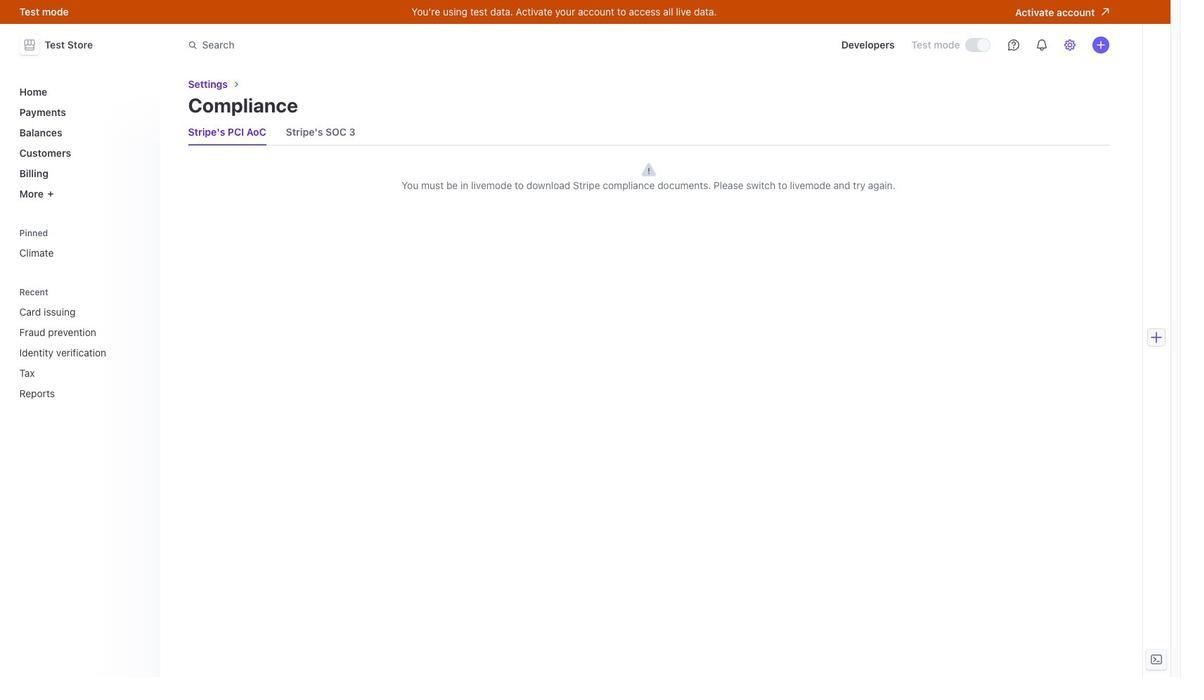 Task type: locate. For each thing, give the bounding box(es) containing it.
clear history image
[[137, 288, 146, 296]]

2 recent element from the top
[[14, 300, 152, 405]]

notifications image
[[1036, 39, 1047, 51]]

Test mode checkbox
[[966, 39, 990, 51]]

Search text field
[[180, 32, 576, 58]]

None search field
[[180, 32, 576, 58]]

settings image
[[1064, 39, 1075, 51]]

pinned element
[[14, 223, 152, 264]]

1 recent element from the top
[[14, 282, 152, 405]]

tab list
[[188, 120, 1109, 146]]

recent element
[[14, 282, 152, 405], [14, 300, 152, 405]]



Task type: describe. For each thing, give the bounding box(es) containing it.
edit pins image
[[137, 229, 146, 237]]

core navigation links element
[[14, 80, 152, 205]]

help image
[[1008, 39, 1019, 51]]



Task type: vqa. For each thing, say whether or not it's contained in the screenshot.
svg Image
no



